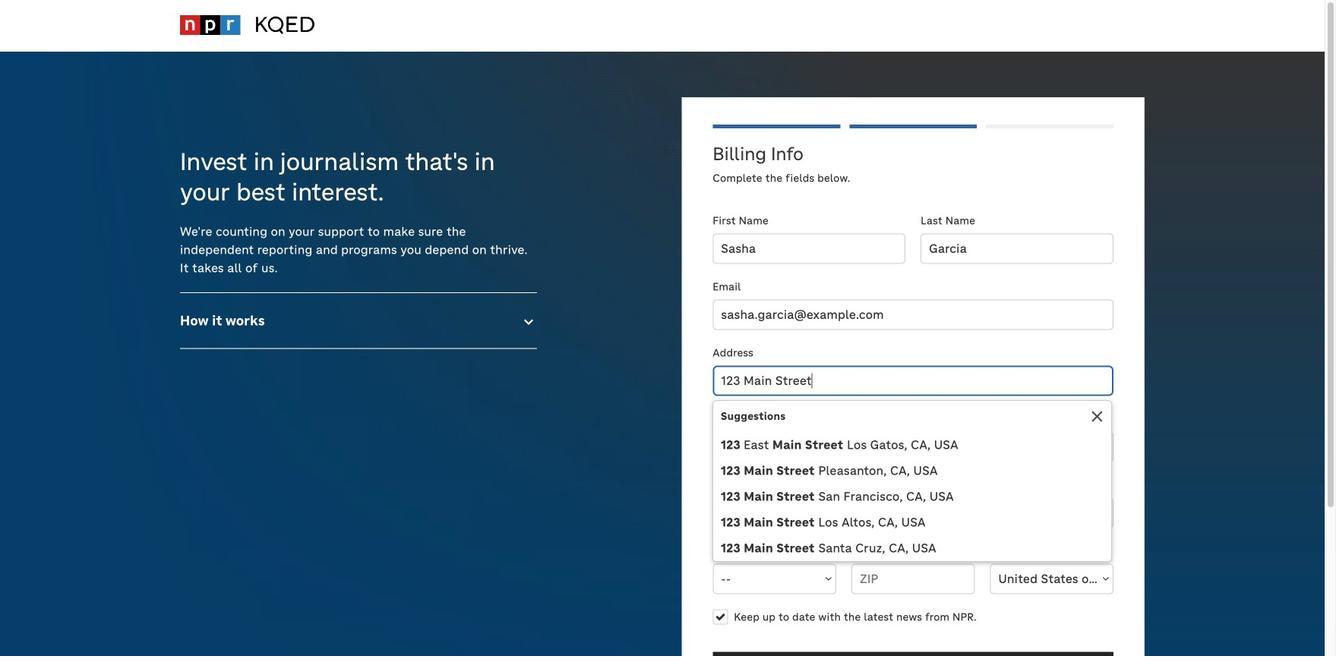 Task type: vqa. For each thing, say whether or not it's contained in the screenshot.
are
no



Task type: locate. For each thing, give the bounding box(es) containing it.
npr logo image
[[180, 15, 240, 35]]

None text field
[[921, 234, 1114, 264], [713, 366, 1114, 396], [921, 234, 1114, 264], [713, 366, 1114, 396]]

None text field
[[713, 234, 906, 264], [713, 432, 1114, 462], [713, 498, 1114, 528], [713, 234, 906, 264], [713, 432, 1114, 462], [713, 498, 1114, 528]]

None checkbox
[[713, 610, 728, 625]]

None email field
[[713, 300, 1114, 330]]



Task type: describe. For each thing, give the bounding box(es) containing it.
kqed image
[[256, 15, 315, 35]]

ZIP text field
[[851, 564, 975, 594]]



